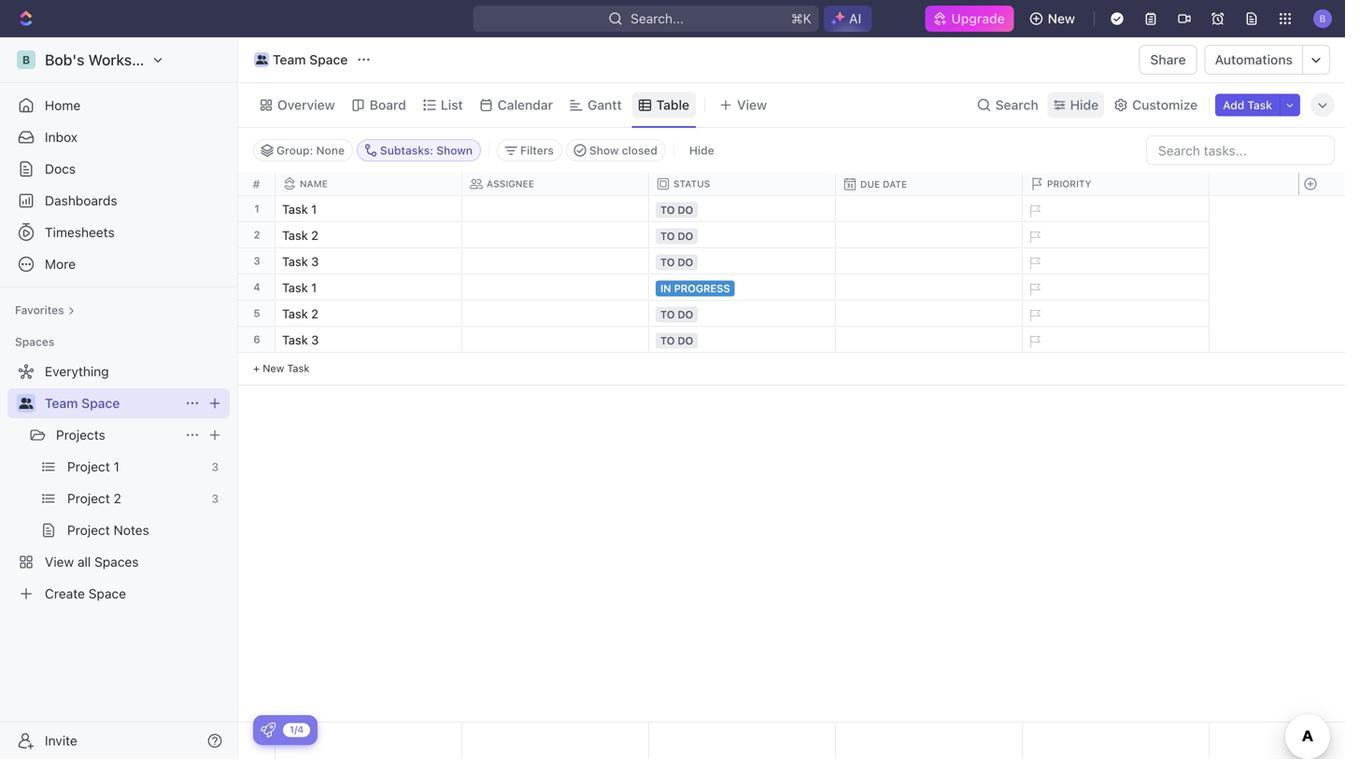 Task type: locate. For each thing, give the bounding box(es) containing it.
0 vertical spatial hide
[[1070, 97, 1099, 113]]

space down view all spaces link
[[88, 586, 126, 602]]

0 horizontal spatial team space
[[45, 396, 120, 411]]

‎task down ‎task 1
[[282, 228, 308, 242]]

shown
[[436, 144, 473, 157]]

hide right search
[[1070, 97, 1099, 113]]

to do cell for set priority image related to 2
[[649, 301, 836, 326]]

1 vertical spatial team
[[45, 396, 78, 411]]

team space
[[273, 52, 348, 67], [45, 396, 120, 411]]

2 to from the top
[[660, 230, 675, 242]]

projects
[[56, 427, 105, 443]]

1 vertical spatial spaces
[[94, 554, 139, 570]]

1 project from the top
[[67, 459, 110, 475]]

2 inside 1 2 3 4 5 6
[[254, 229, 260, 241]]

3 set priority image from the top
[[1020, 328, 1048, 356]]

press space to select this row. row containing 5
[[238, 301, 276, 327]]

0 horizontal spatial team space link
[[45, 389, 177, 418]]

1 vertical spatial ‎task
[[282, 228, 308, 242]]

1 down # at the top of page
[[254, 203, 259, 215]]

0 horizontal spatial view
[[45, 554, 74, 570]]

grid containing ‎task 1
[[238, 173, 1345, 759]]

set priority image
[[1020, 197, 1048, 225], [1020, 249, 1048, 277], [1020, 302, 1048, 330]]

‎task
[[282, 202, 308, 216], [282, 228, 308, 242]]

2 set priority element from the top
[[1020, 223, 1048, 251]]

spaces down favorites on the top
[[15, 335, 54, 348]]

1 vertical spatial task 3
[[282, 333, 319, 347]]

task 3
[[282, 255, 319, 269], [282, 333, 319, 347]]

new button
[[1022, 4, 1086, 34]]

5
[[254, 307, 260, 319]]

assignee
[[487, 178, 534, 189]]

3 project from the top
[[67, 523, 110, 538]]

4 do from the top
[[678, 309, 693, 321]]

view button
[[713, 83, 870, 127]]

1 down projects link
[[114, 459, 119, 475]]

everything link
[[7, 357, 226, 387]]

2 vertical spatial project
[[67, 523, 110, 538]]

6
[[254, 333, 260, 346]]

to do cell
[[649, 196, 836, 221], [649, 222, 836, 248], [649, 248, 836, 274], [649, 301, 836, 326], [649, 327, 836, 352]]

set priority element
[[1020, 197, 1048, 225], [1020, 223, 1048, 251], [1020, 249, 1048, 277], [1020, 276, 1048, 304], [1020, 302, 1048, 330], [1020, 328, 1048, 356]]

grid
[[238, 173, 1345, 759]]

3 do from the top
[[678, 256, 693, 269]]

home
[[45, 98, 81, 113]]

‎task for ‎task 2
[[282, 228, 308, 242]]

favorites button
[[7, 299, 83, 321]]

to do for 1st to do cell from the bottom of the page
[[660, 335, 693, 347]]

0 vertical spatial user group image
[[256, 55, 267, 64]]

0 vertical spatial set priority image
[[1020, 223, 1048, 251]]

press space to select this row. row
[[238, 196, 276, 222], [276, 196, 1210, 225], [1298, 196, 1345, 222], [238, 222, 276, 248], [276, 222, 1210, 251], [1298, 222, 1345, 248], [238, 248, 276, 275], [276, 248, 1210, 277], [1298, 248, 1345, 275], [238, 275, 276, 301], [276, 275, 1210, 304], [1298, 275, 1345, 301], [238, 301, 276, 327], [276, 301, 1210, 330], [1298, 301, 1345, 327], [238, 327, 276, 353], [276, 327, 1210, 356], [1298, 327, 1345, 353], [276, 723, 1210, 759], [1298, 723, 1345, 759]]

new inside button
[[1048, 11, 1075, 26]]

2
[[311, 228, 319, 242], [254, 229, 260, 241], [311, 307, 319, 321], [114, 491, 121, 506]]

press space to select this row. row containing task 1
[[276, 275, 1210, 304]]

5 to from the top
[[660, 335, 675, 347]]

due
[[860, 179, 880, 190]]

board
[[370, 97, 406, 113]]

table link
[[653, 92, 689, 118]]

project for project notes
[[67, 523, 110, 538]]

1 horizontal spatial hide
[[1070, 97, 1099, 113]]

team
[[273, 52, 306, 67], [45, 396, 78, 411]]

team down 'everything'
[[45, 396, 78, 411]]

0 vertical spatial task 3
[[282, 255, 319, 269]]

1 horizontal spatial team
[[273, 52, 306, 67]]

2 inside project 2 link
[[114, 491, 121, 506]]

task for set priority image related to 3's to do cell
[[282, 255, 308, 269]]

workspace
[[88, 51, 166, 69]]

0 horizontal spatial new
[[263, 362, 284, 375]]

add task
[[1223, 99, 1272, 112]]

project for project 1
[[67, 459, 110, 475]]

3 down ‎task 2
[[311, 255, 319, 269]]

0 vertical spatial ‎task
[[282, 202, 308, 216]]

tree containing everything
[[7, 357, 230, 609]]

0 vertical spatial new
[[1048, 11, 1075, 26]]

b inside dropdown button
[[1320, 13, 1326, 24]]

onboarding checklist button element
[[261, 723, 276, 738]]

project up project 2
[[67, 459, 110, 475]]

task 3 down ‎task 2
[[282, 255, 319, 269]]

1 to do cell from the top
[[649, 196, 836, 221]]

5 do from the top
[[678, 335, 693, 347]]

1 do from the top
[[678, 204, 693, 216]]

team space inside tree
[[45, 396, 120, 411]]

b inside navigation
[[22, 53, 30, 66]]

1 to do from the top
[[660, 204, 693, 216]]

1 vertical spatial new
[[263, 362, 284, 375]]

1 vertical spatial view
[[45, 554, 74, 570]]

‎task for ‎task 1
[[282, 202, 308, 216]]

0 vertical spatial team space
[[273, 52, 348, 67]]

2 row group from the left
[[276, 196, 1210, 386]]

sidebar navigation
[[0, 37, 242, 759]]

row group
[[238, 196, 276, 386], [276, 196, 1210, 386], [1298, 196, 1345, 386]]

assignee column header
[[462, 173, 653, 195]]

1 vertical spatial team space
[[45, 396, 120, 411]]

2 for ‎task
[[311, 228, 319, 242]]

overview
[[277, 97, 335, 113]]

row
[[276, 173, 1213, 196]]

project notes link
[[67, 516, 226, 546]]

team space up overview
[[273, 52, 348, 67]]

automations
[[1215, 52, 1293, 67]]

1 vertical spatial set priority image
[[1020, 249, 1048, 277]]

‎task up ‎task 2
[[282, 202, 308, 216]]

assignee button
[[462, 177, 649, 191]]

1 set priority element from the top
[[1020, 197, 1048, 225]]

to do for set priority image related to 2 to do cell
[[660, 309, 693, 321]]

1 set priority image from the top
[[1020, 197, 1048, 225]]

set priority element for press space to select this row. row containing task 2
[[1020, 302, 1048, 330]]

view right 'table'
[[737, 97, 767, 113]]

b
[[1320, 13, 1326, 24], [22, 53, 30, 66]]

3 to do cell from the top
[[649, 248, 836, 274]]

1 horizontal spatial view
[[737, 97, 767, 113]]

filters button
[[497, 139, 562, 162]]

to do cell for set priority image related to 1
[[649, 196, 836, 221]]

1 for project 1
[[114, 459, 119, 475]]

1 vertical spatial project
[[67, 491, 110, 506]]

0 vertical spatial spaces
[[15, 335, 54, 348]]

view inside button
[[737, 97, 767, 113]]

space down everything link in the left of the page
[[81, 396, 120, 411]]

2 for task
[[311, 307, 319, 321]]

list link
[[437, 92, 463, 118]]

tree
[[7, 357, 230, 609]]

set priority image
[[1020, 223, 1048, 251], [1020, 276, 1048, 304], [1020, 328, 1048, 356]]

0 vertical spatial b
[[1320, 13, 1326, 24]]

2 set priority image from the top
[[1020, 276, 1048, 304]]

team space up projects
[[45, 396, 120, 411]]

2 up 'project notes'
[[114, 491, 121, 506]]

to
[[660, 204, 675, 216], [660, 230, 675, 242], [660, 256, 675, 269], [660, 309, 675, 321], [660, 335, 675, 347]]

all
[[77, 554, 91, 570]]

1 vertical spatial b
[[22, 53, 30, 66]]

1 ‎task from the top
[[282, 202, 308, 216]]

3 to from the top
[[660, 256, 675, 269]]

due date column header
[[836, 173, 1027, 196]]

create
[[45, 586, 85, 602]]

4
[[253, 281, 260, 293]]

1 vertical spatial set priority image
[[1020, 276, 1048, 304]]

0 horizontal spatial team
[[45, 396, 78, 411]]

to do for set priority image related to 3's to do cell
[[660, 256, 693, 269]]

hide
[[1070, 97, 1099, 113], [689, 144, 714, 157]]

do for set priority image related to 2 to do cell
[[678, 309, 693, 321]]

2 do from the top
[[678, 230, 693, 242]]

timesheets link
[[7, 218, 230, 248]]

to do for 2nd to do cell from the top of the page
[[660, 230, 693, 242]]

new for new
[[1048, 11, 1075, 26]]

inbox
[[45, 129, 78, 145]]

timesheets
[[45, 225, 115, 240]]

2 task 3 from the top
[[282, 333, 319, 347]]

create space link
[[7, 579, 226, 609]]

2 down task 1
[[311, 307, 319, 321]]

hide up status at the right
[[689, 144, 714, 157]]

1 inside project 1 link
[[114, 459, 119, 475]]

3 set priority image from the top
[[1020, 302, 1048, 330]]

set priority image for 2
[[1020, 302, 1048, 330]]

new task
[[263, 362, 310, 375]]

new down task 2 on the left top of the page
[[263, 362, 284, 375]]

spaces
[[15, 335, 54, 348], [94, 554, 139, 570]]

view left all
[[45, 554, 74, 570]]

2 to do from the top
[[660, 230, 693, 242]]

4 set priority element from the top
[[1020, 276, 1048, 304]]

5 set priority element from the top
[[1020, 302, 1048, 330]]

1 vertical spatial team space link
[[45, 389, 177, 418]]

new right upgrade
[[1048, 11, 1075, 26]]

upgrade
[[951, 11, 1005, 26]]

view inside sidebar navigation
[[45, 554, 74, 570]]

view all spaces link
[[7, 547, 226, 577]]

user group image inside team space link
[[256, 55, 267, 64]]

2 down ‎task 1
[[311, 228, 319, 242]]

team up overview link
[[273, 52, 306, 67]]

0 horizontal spatial hide
[[689, 144, 714, 157]]

2 left ‎task 2
[[254, 229, 260, 241]]

5 to do from the top
[[660, 335, 693, 347]]

team space link up overview
[[249, 49, 352, 71]]

1 horizontal spatial new
[[1048, 11, 1075, 26]]

new for new task
[[263, 362, 284, 375]]

row group containing ‎task 1
[[276, 196, 1210, 386]]

1 horizontal spatial team space link
[[249, 49, 352, 71]]

0 vertical spatial view
[[737, 97, 767, 113]]

project for project 2
[[67, 491, 110, 506]]

user group image
[[256, 55, 267, 64], [19, 398, 33, 409]]

0 horizontal spatial b
[[22, 53, 30, 66]]

spaces up create space link
[[94, 554, 139, 570]]

1 up task 2 on the left top of the page
[[311, 281, 317, 295]]

1 horizontal spatial b
[[1320, 13, 1326, 24]]

dashboards link
[[7, 186, 230, 216]]

2 project from the top
[[67, 491, 110, 506]]

status button
[[649, 177, 836, 191]]

1 vertical spatial hide
[[689, 144, 714, 157]]

0 horizontal spatial user group image
[[19, 398, 33, 409]]

set priority image for 1
[[1020, 276, 1048, 304]]

hide button
[[1048, 92, 1104, 118]]

in progress cell
[[649, 275, 836, 300]]

2 set priority image from the top
[[1020, 249, 1048, 277]]

3 down task 2 on the left top of the page
[[311, 333, 319, 347]]

project up view all spaces
[[67, 523, 110, 538]]

dashboards
[[45, 193, 117, 208]]

team space link up projects link
[[45, 389, 177, 418]]

hide button
[[682, 139, 722, 162]]

automations button
[[1206, 46, 1302, 74]]

name column header
[[276, 173, 466, 195]]

1 vertical spatial user group image
[[19, 398, 33, 409]]

status
[[674, 178, 710, 189]]

home link
[[7, 91, 230, 121]]

project
[[67, 459, 110, 475], [67, 491, 110, 506], [67, 523, 110, 538]]

project down the project 1
[[67, 491, 110, 506]]

project 2
[[67, 491, 121, 506]]

cell
[[462, 196, 649, 221], [836, 196, 1023, 221], [462, 222, 649, 248], [836, 222, 1023, 248], [462, 248, 649, 274], [836, 248, 1023, 274], [462, 275, 649, 300], [836, 275, 1023, 300], [462, 301, 649, 326], [836, 301, 1023, 326], [462, 327, 649, 352], [836, 327, 1023, 352]]

show
[[589, 144, 619, 157]]

project 1
[[67, 459, 119, 475]]

3 to do from the top
[[660, 256, 693, 269]]

docs
[[45, 161, 76, 177]]

3
[[311, 255, 319, 269], [254, 255, 260, 267], [311, 333, 319, 347], [212, 461, 219, 474], [212, 492, 219, 505]]

4 to do cell from the top
[[649, 301, 836, 326]]

do
[[678, 204, 693, 216], [678, 230, 693, 242], [678, 256, 693, 269], [678, 309, 693, 321], [678, 335, 693, 347]]

1 down name
[[311, 202, 317, 216]]

team space link
[[249, 49, 352, 71], [45, 389, 177, 418]]

space
[[309, 52, 348, 67], [81, 396, 120, 411], [88, 586, 126, 602]]

0 vertical spatial set priority image
[[1020, 197, 1048, 225]]

task 3 down task 2 on the left top of the page
[[282, 333, 319, 347]]

2 ‎task from the top
[[282, 228, 308, 242]]

#
[[253, 177, 260, 191]]

1 row group from the left
[[238, 196, 276, 386]]

progress
[[674, 283, 730, 295]]

set priority element for press space to select this row. row containing ‎task 1
[[1020, 197, 1048, 225]]

none
[[316, 144, 345, 157]]

4 to do from the top
[[660, 309, 693, 321]]

task
[[1248, 99, 1272, 112], [282, 255, 308, 269], [282, 281, 308, 295], [282, 307, 308, 321], [282, 333, 308, 347], [287, 362, 310, 375]]

1 set priority image from the top
[[1020, 223, 1048, 251]]

show closed button
[[566, 139, 666, 162]]

1 horizontal spatial user group image
[[256, 55, 267, 64]]

task for set priority image related to 2 to do cell
[[282, 307, 308, 321]]

1
[[311, 202, 317, 216], [254, 203, 259, 215], [311, 281, 317, 295], [114, 459, 119, 475]]

0 vertical spatial space
[[309, 52, 348, 67]]

1 task 3 from the top
[[282, 255, 319, 269]]

3 row group from the left
[[1298, 196, 1345, 386]]

2 vertical spatial set priority image
[[1020, 302, 1048, 330]]

search...
[[631, 11, 684, 26]]

3 up 4
[[254, 255, 260, 267]]

space up overview
[[309, 52, 348, 67]]

1 to from the top
[[660, 204, 675, 216]]

row containing name
[[276, 173, 1213, 196]]

task for 1st to do cell from the bottom of the page
[[282, 333, 308, 347]]

2 vertical spatial set priority image
[[1020, 328, 1048, 356]]

0 vertical spatial project
[[67, 459, 110, 475]]



Task type: vqa. For each thing, say whether or not it's contained in the screenshot.
Projects
yes



Task type: describe. For each thing, give the bounding box(es) containing it.
board link
[[366, 92, 406, 118]]

do for to do cell associated with set priority image related to 1
[[678, 204, 693, 216]]

3 inside 1 2 3 4 5 6
[[254, 255, 260, 267]]

set priority element for press space to select this row. row containing ‎task 2
[[1020, 223, 1048, 251]]

share
[[1150, 52, 1186, 67]]

project 2 link
[[67, 484, 204, 514]]

add
[[1223, 99, 1244, 112]]

priority button
[[1023, 177, 1210, 191]]

everything
[[45, 364, 109, 379]]

to do for to do cell associated with set priority image related to 1
[[660, 204, 693, 216]]

press space to select this row. row containing task 2
[[276, 301, 1210, 330]]

set priority element for press space to select this row. row containing task 1
[[1020, 276, 1048, 304]]

1/4
[[290, 724, 304, 735]]

3 set priority element from the top
[[1020, 249, 1048, 277]]

docs link
[[7, 154, 230, 184]]

search
[[995, 97, 1038, 113]]

table
[[656, 97, 689, 113]]

press space to select this row. row containing 3
[[238, 248, 276, 275]]

press space to select this row. row containing 6
[[238, 327, 276, 353]]

group: none
[[277, 144, 345, 157]]

gantt
[[588, 97, 622, 113]]

2 vertical spatial space
[[88, 586, 126, 602]]

set priority image for 1
[[1020, 197, 1048, 225]]

user group image inside tree
[[19, 398, 33, 409]]

favorites
[[15, 304, 64, 317]]

set priority image for 3
[[1020, 328, 1048, 356]]

notes
[[114, 523, 149, 538]]

in
[[660, 283, 671, 295]]

0 horizontal spatial spaces
[[15, 335, 54, 348]]

1 2 3 4 5 6
[[253, 203, 260, 346]]

ai button
[[824, 6, 872, 32]]

customize button
[[1108, 92, 1203, 118]]

view for view
[[737, 97, 767, 113]]

closed
[[622, 144, 658, 157]]

3 right project 1 link
[[212, 461, 219, 474]]

‎task 1
[[282, 202, 317, 216]]

due date button
[[836, 178, 1023, 191]]

upgrade link
[[925, 6, 1014, 32]]

project 1 link
[[67, 452, 204, 482]]

in progress
[[660, 283, 730, 295]]

search button
[[971, 92, 1044, 118]]

b button
[[1308, 4, 1338, 34]]

5 to do cell from the top
[[649, 327, 836, 352]]

task inside button
[[1248, 99, 1272, 112]]

Search tasks... text field
[[1147, 136, 1334, 164]]

view button
[[713, 92, 774, 118]]

share button
[[1139, 45, 1197, 75]]

due date
[[860, 179, 907, 190]]

2 to do cell from the top
[[649, 222, 836, 248]]

1 inside 1 2 3 4 5 6
[[254, 203, 259, 215]]

name button
[[276, 177, 462, 191]]

‎task 2
[[282, 228, 319, 242]]

calendar
[[498, 97, 553, 113]]

1 horizontal spatial spaces
[[94, 554, 139, 570]]

date
[[883, 179, 907, 190]]

do for set priority image related to 3's to do cell
[[678, 256, 693, 269]]

name
[[300, 178, 328, 189]]

press space to select this row. row containing 2
[[238, 222, 276, 248]]

team inside tree
[[45, 396, 78, 411]]

2 for 1
[[254, 229, 260, 241]]

1 horizontal spatial team space
[[273, 52, 348, 67]]

⌘k
[[791, 11, 812, 26]]

status column header
[[649, 173, 840, 195]]

1 for task 1
[[311, 281, 317, 295]]

do for 1st to do cell from the bottom of the page
[[678, 335, 693, 347]]

row group containing 1 2 3 4 5 6
[[238, 196, 276, 386]]

view for view all spaces
[[45, 554, 74, 570]]

invite
[[45, 733, 77, 749]]

ai
[[849, 11, 862, 26]]

6 set priority element from the top
[[1020, 328, 1048, 356]]

3 up the project notes link
[[212, 492, 219, 505]]

projects link
[[56, 420, 177, 450]]

priority column header
[[1023, 173, 1213, 195]]

more button
[[7, 249, 230, 279]]

press space to select this row. row containing ‎task 1
[[276, 196, 1210, 225]]

project notes
[[67, 523, 149, 538]]

task 1
[[282, 281, 317, 295]]

hide inside hide dropdown button
[[1070, 97, 1099, 113]]

2 for project
[[114, 491, 121, 506]]

press space to select this row. row containing 4
[[238, 275, 276, 301]]

1 vertical spatial space
[[81, 396, 120, 411]]

onboarding checklist button image
[[261, 723, 276, 738]]

4 to from the top
[[660, 309, 675, 321]]

calendar link
[[494, 92, 553, 118]]

customize
[[1132, 97, 1198, 113]]

press space to select this row. row containing ‎task 2
[[276, 222, 1210, 251]]

set priority image for 2
[[1020, 223, 1048, 251]]

subtasks:
[[380, 144, 433, 157]]

hide inside hide button
[[689, 144, 714, 157]]

add task button
[[1216, 94, 1280, 116]]

task 2
[[282, 307, 319, 321]]

overview link
[[274, 92, 335, 118]]

0 vertical spatial team space link
[[249, 49, 352, 71]]

tree inside sidebar navigation
[[7, 357, 230, 609]]

do for 2nd to do cell from the top of the page
[[678, 230, 693, 242]]

more
[[45, 256, 76, 272]]

gantt link
[[584, 92, 622, 118]]

create space
[[45, 586, 126, 602]]

bob's
[[45, 51, 84, 69]]

press space to select this row. row containing 1
[[238, 196, 276, 222]]

list
[[441, 97, 463, 113]]

group:
[[277, 144, 313, 157]]

subtasks: shown
[[380, 144, 473, 157]]

task for in progress cell in the top of the page
[[282, 281, 308, 295]]

bob's workspace, , element
[[17, 50, 35, 69]]

1 for ‎task 1
[[311, 202, 317, 216]]

filters
[[520, 144, 554, 157]]

show closed
[[589, 144, 658, 157]]

priority
[[1047, 178, 1091, 189]]

set priority image for 3
[[1020, 249, 1048, 277]]

to do cell for set priority image related to 3
[[649, 248, 836, 274]]

bob's workspace
[[45, 51, 166, 69]]

dropdown menu image
[[836, 723, 1022, 759]]

0 vertical spatial team
[[273, 52, 306, 67]]



